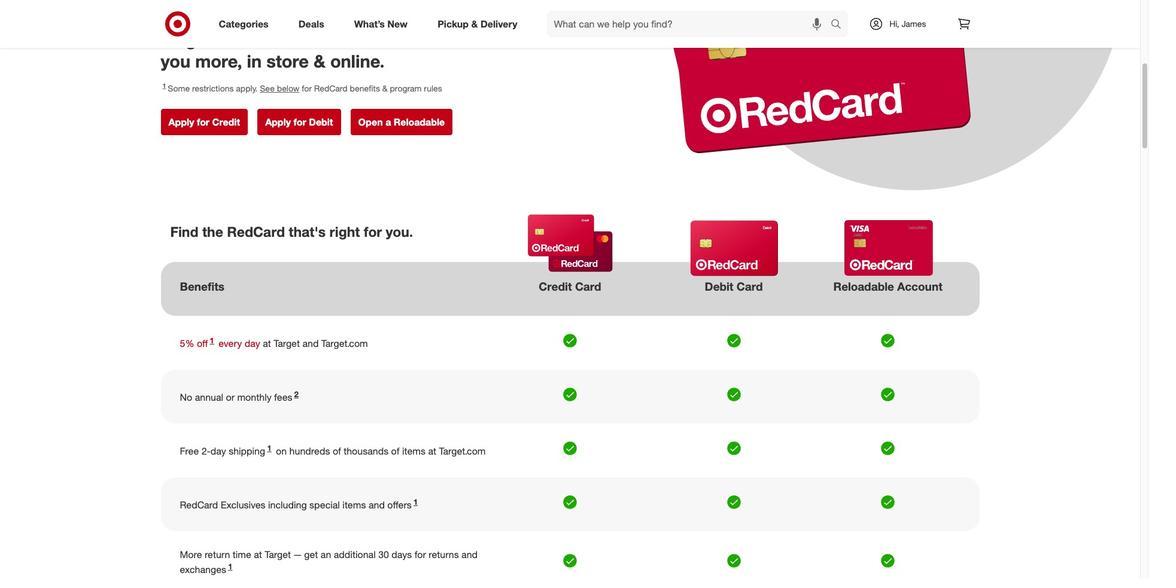 Task type: describe. For each thing, give the bounding box(es) containing it.
30
[[378, 549, 389, 561]]

categories
[[219, 18, 269, 30]]

you.
[[386, 223, 413, 240]]

debit card
[[705, 279, 763, 293]]

target.com inside free 2-day shipping 1 on hundreds of thousands of items at target.com
[[439, 445, 486, 457]]

benefits
[[350, 83, 380, 93]]

every
[[219, 338, 242, 350]]

monthly
[[237, 391, 272, 403]]

find the redcard that's right for you.
[[170, 223, 413, 240]]

& inside the 1 some restrictions apply. see below for redcard benefits & program rules
[[382, 83, 388, 93]]

items inside free 2-day shipping 1 on hundreds of thousands of items at target.com
[[402, 445, 426, 457]]

1 vertical spatial credit
[[539, 279, 572, 293]]

delivery
[[481, 18, 518, 30]]

or
[[226, 391, 235, 403]]

2
[[294, 389, 299, 399]]

1 inside the 1 some restrictions apply. see below for redcard benefits & program rules
[[163, 82, 166, 89]]

credit inside apply for credit link
[[212, 116, 240, 128]]

fees
[[274, 391, 292, 403]]

no annual or monthly fees 2
[[180, 389, 299, 403]]

target inside 'target redcard™ saves you more, in store & online.'
[[161, 29, 212, 50]]

1 down return
[[228, 562, 233, 572]]

and inside redcard exclusives including special items and offers 1
[[369, 499, 385, 511]]

1 link for on hundreds of thousands of items at target.com
[[265, 443, 273, 457]]

reloadable account
[[834, 279, 943, 293]]

at inside free 2-day shipping 1 on hundreds of thousands of items at target.com
[[428, 445, 437, 457]]

off
[[197, 338, 208, 350]]

deals
[[299, 18, 324, 30]]

free
[[180, 445, 199, 457]]

card for debit card
[[737, 279, 763, 293]]

more,
[[195, 50, 242, 72]]

redcard reloadable account image
[[833, 221, 945, 276]]

redcard debit image
[[679, 219, 790, 279]]

card for credit card
[[575, 279, 602, 293]]

including
[[268, 499, 307, 511]]

shipping
[[229, 445, 265, 457]]

apply.
[[236, 83, 258, 93]]

5%
[[180, 338, 194, 350]]

what's new link
[[344, 11, 423, 37]]

what's new
[[354, 18, 408, 30]]

2 horizontal spatial &
[[471, 18, 478, 30]]

apply for credit link
[[161, 109, 248, 135]]

0 horizontal spatial debit
[[309, 116, 333, 128]]

redcard credit image
[[515, 213, 626, 273]]

thousands
[[344, 445, 389, 457]]

no
[[180, 391, 192, 403]]

search
[[826, 19, 855, 31]]

1 of from the left
[[333, 445, 341, 457]]

1 link down 'time'
[[226, 562, 234, 576]]

online.
[[330, 50, 385, 72]]

pickup & delivery link
[[428, 11, 533, 37]]

categories link
[[209, 11, 284, 37]]

target inside 5% off 1 every day at target and target.com
[[274, 338, 300, 350]]

time
[[233, 549, 251, 561]]

see
[[260, 83, 275, 93]]

program
[[390, 83, 422, 93]]

target.com inside 5% off 1 every day at target and target.com
[[321, 338, 368, 350]]

restrictions
[[192, 83, 234, 93]]

james
[[902, 19, 926, 29]]

returns
[[429, 549, 459, 561]]

target inside more return time at target — get an additional 30 days for returns and exchanges
[[265, 549, 291, 561]]

apply for apply for debit
[[265, 116, 291, 128]]

hi, james
[[890, 19, 926, 29]]

exclusives
[[221, 499, 266, 511]]

more return time at target — get an additional 30 days for returns and exchanges
[[180, 549, 478, 576]]

for inside apply for debit link
[[294, 116, 306, 128]]

—
[[294, 549, 302, 561]]

redcard exclusives including special items and offers 1
[[180, 497, 418, 511]]

open a reloadable
[[358, 116, 445, 128]]

1 some restrictions apply. see below for redcard benefits & program rules
[[163, 82, 442, 93]]

open
[[358, 116, 383, 128]]

and inside 5% off 1 every day at target and target.com
[[303, 338, 319, 350]]

find
[[170, 223, 198, 240]]

additional
[[334, 549, 376, 561]]



Task type: locate. For each thing, give the bounding box(es) containing it.
apply for debit
[[265, 116, 333, 128]]

day inside free 2-day shipping 1 on hundreds of thousands of items at target.com
[[211, 445, 226, 457]]

reloadable inside open a reloadable link
[[394, 116, 445, 128]]

card down the redcard credit image
[[575, 279, 602, 293]]

card
[[575, 279, 602, 293], [737, 279, 763, 293]]

2 vertical spatial &
[[382, 83, 388, 93]]

0 vertical spatial at
[[263, 338, 271, 350]]

at inside 5% off 1 every day at target and target.com
[[263, 338, 271, 350]]

1 vertical spatial items
[[343, 499, 366, 511]]

the
[[202, 223, 223, 240]]

2 vertical spatial redcard
[[180, 499, 218, 511]]

1 inside redcard exclusives including special items and offers 1
[[414, 497, 418, 507]]

0 vertical spatial items
[[402, 445, 426, 457]]

hundreds
[[290, 445, 330, 457]]

redcard inside the 1 some restrictions apply. see below for redcard benefits & program rules
[[314, 83, 348, 93]]

account
[[898, 279, 943, 293]]

target.com
[[321, 338, 368, 350], [439, 445, 486, 457]]

redcard right the
[[227, 223, 285, 240]]

card down redcard debit image
[[737, 279, 763, 293]]

1 right the offers
[[414, 497, 418, 507]]

new
[[388, 18, 408, 30]]

offers
[[388, 499, 412, 511]]

1 link left on
[[265, 443, 273, 457]]

for inside the 1 some restrictions apply. see below for redcard benefits & program rules
[[302, 83, 312, 93]]

at inside more return time at target — get an additional 30 days for returns and exchanges
[[254, 549, 262, 561]]

apply down below
[[265, 116, 291, 128]]

for inside more return time at target — get an additional 30 days for returns and exchanges
[[415, 549, 426, 561]]

1 horizontal spatial day
[[245, 338, 260, 350]]

1 inside 5% off 1 every day at target and target.com
[[210, 336, 214, 345]]

special
[[310, 499, 340, 511]]

for down restrictions
[[197, 116, 210, 128]]

debit down the 1 some restrictions apply. see below for redcard benefits & program rules
[[309, 116, 333, 128]]

what's
[[354, 18, 385, 30]]

items inside redcard exclusives including special items and offers 1
[[343, 499, 366, 511]]

day right 'every'
[[245, 338, 260, 350]]

0 vertical spatial target.com
[[321, 338, 368, 350]]

1 card from the left
[[575, 279, 602, 293]]

and
[[303, 338, 319, 350], [369, 499, 385, 511], [462, 549, 478, 561]]

0 horizontal spatial target.com
[[321, 338, 368, 350]]

pickup & delivery
[[438, 18, 518, 30]]

2-
[[202, 445, 211, 457]]

2 vertical spatial at
[[254, 549, 262, 561]]

redcard inside redcard exclusives including special items and offers 1
[[180, 499, 218, 511]]

1 link left 'every'
[[208, 336, 216, 350]]

1 horizontal spatial redcard
[[227, 223, 285, 240]]

What can we help you find? suggestions appear below search field
[[547, 11, 834, 37]]

for left you.
[[364, 223, 382, 240]]

redcard™
[[217, 29, 300, 50]]

apply for debit link
[[258, 109, 341, 135]]

0 horizontal spatial of
[[333, 445, 341, 457]]

reloadable down redcard reloadable account image
[[834, 279, 894, 293]]

2 apply from the left
[[265, 116, 291, 128]]

0 horizontal spatial redcard
[[180, 499, 218, 511]]

a
[[386, 116, 391, 128]]

1 horizontal spatial target.com
[[439, 445, 486, 457]]

0 vertical spatial &
[[471, 18, 478, 30]]

2 link
[[292, 389, 300, 403]]

benefits
[[180, 279, 225, 293]]

debit
[[309, 116, 333, 128], [705, 279, 734, 293]]

1 vertical spatial target.com
[[439, 445, 486, 457]]

1 horizontal spatial apply
[[265, 116, 291, 128]]

store
[[267, 50, 309, 72]]

redcard left benefits
[[314, 83, 348, 93]]

redcard left the exclusives
[[180, 499, 218, 511]]

0 vertical spatial target
[[161, 29, 212, 50]]

1 right off
[[210, 336, 214, 345]]

1 vertical spatial redcard
[[227, 223, 285, 240]]

search button
[[826, 11, 855, 40]]

target up 2
[[274, 338, 300, 350]]

target up you
[[161, 29, 212, 50]]

and inside more return time at target — get an additional 30 days for returns and exchanges
[[462, 549, 478, 561]]

1 link up days
[[412, 497, 420, 511]]

0 horizontal spatial day
[[211, 445, 226, 457]]

1 link for redcard exclusives including special items and offers 1
[[412, 497, 420, 511]]

& right pickup
[[471, 18, 478, 30]]

1 horizontal spatial reloadable
[[834, 279, 894, 293]]

1 link
[[208, 336, 216, 350], [265, 443, 273, 457], [412, 497, 420, 511], [226, 562, 234, 576]]

get
[[304, 549, 318, 561]]

1 inside free 2-day shipping 1 on hundreds of thousands of items at target.com
[[267, 443, 272, 453]]

0 vertical spatial day
[[245, 338, 260, 350]]

for inside apply for credit link
[[197, 116, 210, 128]]

of right hundreds
[[333, 445, 341, 457]]

0 horizontal spatial and
[[303, 338, 319, 350]]

2 horizontal spatial at
[[428, 445, 437, 457]]

credit down the redcard credit image
[[539, 279, 572, 293]]

right
[[330, 223, 360, 240]]

reloadable right a
[[394, 116, 445, 128]]

of
[[333, 445, 341, 457], [391, 445, 400, 457]]

1 horizontal spatial and
[[369, 499, 385, 511]]

1 vertical spatial target
[[274, 338, 300, 350]]

target left "—"
[[265, 549, 291, 561]]

0 horizontal spatial at
[[254, 549, 262, 561]]

2 vertical spatial target
[[265, 549, 291, 561]]

1 vertical spatial at
[[428, 445, 437, 457]]

1 horizontal spatial card
[[737, 279, 763, 293]]

0 horizontal spatial reloadable
[[394, 116, 445, 128]]

annual
[[195, 391, 223, 403]]

1 vertical spatial and
[[369, 499, 385, 511]]

0 horizontal spatial card
[[575, 279, 602, 293]]

more
[[180, 549, 202, 561]]

apply down some
[[169, 116, 194, 128]]

hi,
[[890, 19, 900, 29]]

1 vertical spatial debit
[[705, 279, 734, 293]]

2 horizontal spatial redcard
[[314, 83, 348, 93]]

for right below
[[302, 83, 312, 93]]

credit card
[[539, 279, 602, 293]]

for right days
[[415, 549, 426, 561]]

some
[[168, 83, 190, 93]]

day inside 5% off 1 every day at target and target.com
[[245, 338, 260, 350]]

2 of from the left
[[391, 445, 400, 457]]

apply for apply for credit
[[169, 116, 194, 128]]

1 vertical spatial day
[[211, 445, 226, 457]]

day left shipping
[[211, 445, 226, 457]]

on
[[276, 445, 287, 457]]

1 left some
[[163, 82, 166, 89]]

1 vertical spatial reloadable
[[834, 279, 894, 293]]

& down saves
[[314, 50, 326, 72]]

0 horizontal spatial items
[[343, 499, 366, 511]]

an
[[321, 549, 331, 561]]

0 vertical spatial reloadable
[[394, 116, 445, 128]]

redcard
[[314, 83, 348, 93], [227, 223, 285, 240], [180, 499, 218, 511]]

1 horizontal spatial items
[[402, 445, 426, 457]]

1 link for every day
[[208, 336, 216, 350]]

&
[[471, 18, 478, 30], [314, 50, 326, 72], [382, 83, 388, 93]]

exchanges
[[180, 564, 226, 576]]

deals link
[[288, 11, 339, 37]]

items
[[402, 445, 426, 457], [343, 499, 366, 511]]

below
[[277, 83, 300, 93]]

1 horizontal spatial debit
[[705, 279, 734, 293]]

1 horizontal spatial of
[[391, 445, 400, 457]]

1 horizontal spatial credit
[[539, 279, 572, 293]]

1 vertical spatial &
[[314, 50, 326, 72]]

2 horizontal spatial and
[[462, 549, 478, 561]]

target
[[161, 29, 212, 50], [274, 338, 300, 350], [265, 549, 291, 561]]

credit
[[212, 116, 240, 128], [539, 279, 572, 293]]

that's
[[289, 223, 326, 240]]

0 horizontal spatial credit
[[212, 116, 240, 128]]

return
[[205, 549, 230, 561]]

for
[[302, 83, 312, 93], [197, 116, 210, 128], [294, 116, 306, 128], [364, 223, 382, 240], [415, 549, 426, 561]]

0 vertical spatial credit
[[212, 116, 240, 128]]

0 horizontal spatial &
[[314, 50, 326, 72]]

free 2-day shipping 1 on hundreds of thousands of items at target.com
[[180, 443, 486, 457]]

day
[[245, 338, 260, 350], [211, 445, 226, 457]]

1
[[163, 82, 166, 89], [210, 336, 214, 345], [267, 443, 272, 453], [414, 497, 418, 507], [228, 562, 233, 572]]

1 horizontal spatial &
[[382, 83, 388, 93]]

items right special
[[343, 499, 366, 511]]

5% off 1 every day at target and target.com
[[180, 336, 368, 350]]

in
[[247, 50, 262, 72]]

saves
[[305, 29, 352, 50]]

for down the 1 some restrictions apply. see below for redcard benefits & program rules
[[294, 116, 306, 128]]

apply for credit
[[169, 116, 240, 128]]

of right thousands
[[391, 445, 400, 457]]

credit down restrictions
[[212, 116, 240, 128]]

you
[[161, 50, 191, 72]]

debit down redcard debit image
[[705, 279, 734, 293]]

redcards image
[[636, 0, 980, 153]]

2 card from the left
[[737, 279, 763, 293]]

2 vertical spatial and
[[462, 549, 478, 561]]

rules
[[424, 83, 442, 93]]

target redcard™ saves you more, in store & online.
[[161, 29, 385, 72]]

0 vertical spatial debit
[[309, 116, 333, 128]]

1 apply from the left
[[169, 116, 194, 128]]

0 horizontal spatial apply
[[169, 116, 194, 128]]

pickup
[[438, 18, 469, 30]]

1 horizontal spatial at
[[263, 338, 271, 350]]

reloadable
[[394, 116, 445, 128], [834, 279, 894, 293]]

& right benefits
[[382, 83, 388, 93]]

1 left on
[[267, 443, 272, 453]]

open a reloadable link
[[351, 109, 453, 135]]

& inside 'target redcard™ saves you more, in store & online.'
[[314, 50, 326, 72]]

0 vertical spatial and
[[303, 338, 319, 350]]

items right thousands
[[402, 445, 426, 457]]

days
[[392, 549, 412, 561]]

0 vertical spatial redcard
[[314, 83, 348, 93]]



Task type: vqa. For each thing, say whether or not it's contained in the screenshot.
GT'S SYNERGY LEMON BERRY ORGANIC RAW KOMBUCHA - 16 FL OZ link
no



